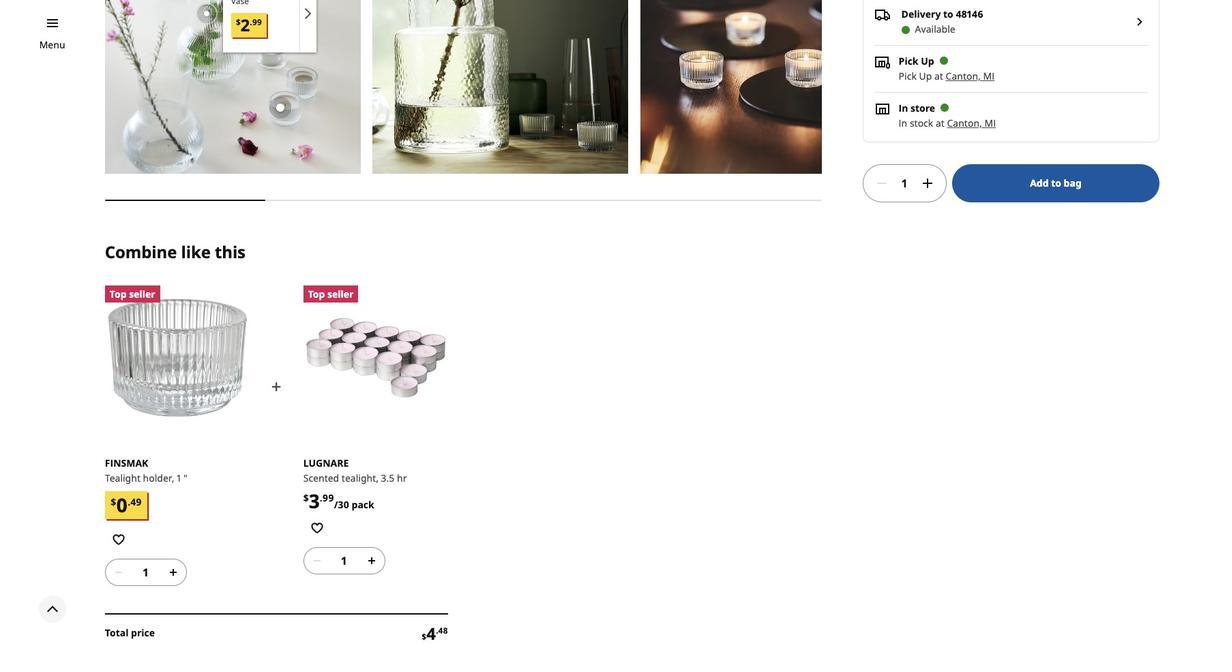 Task type: vqa. For each thing, say whether or not it's contained in the screenshot.
'99' in $ 2 . 99
yes



Task type: locate. For each thing, give the bounding box(es) containing it.
1 horizontal spatial top seller link
[[303, 286, 448, 431]]

add
[[1030, 176, 1049, 189]]

combine
[[105, 241, 177, 263]]

0 vertical spatial in
[[899, 101, 908, 114]]

combine like this
[[105, 241, 246, 263]]

1 vertical spatial canton,
[[947, 116, 982, 129]]

None text field
[[328, 548, 361, 575], [130, 559, 162, 587], [328, 548, 361, 575], [130, 559, 162, 587]]

0 vertical spatial up
[[921, 54, 935, 67]]

to for delivery
[[944, 7, 954, 20]]

menu
[[39, 38, 65, 51]]

mi up 'in stock at canton, mi'
[[984, 69, 995, 82]]

finsmak tealight holder, 1 "
[[105, 457, 187, 485]]

top seller
[[110, 288, 155, 301], [308, 288, 354, 301]]

.
[[250, 17, 252, 28], [320, 492, 323, 505], [128, 496, 130, 509], [436, 626, 438, 637]]

canton, mi button up 'in stock at canton, mi'
[[946, 69, 995, 82]]

in left store
[[899, 101, 908, 114]]

at right stock
[[936, 116, 945, 129]]

scented
[[303, 472, 339, 485]]

pick up at canton, mi
[[899, 69, 995, 82]]

canton, for in stock at
[[947, 116, 982, 129]]

mi down pick up at canton, mi
[[985, 116, 996, 129]]

$ inside $ 0 . 49
[[111, 496, 116, 509]]

. for 2
[[250, 17, 252, 28]]

1 seller from the left
[[129, 288, 155, 301]]

up
[[921, 54, 935, 67], [919, 69, 932, 82]]

up up pick up at canton, mi
[[921, 54, 935, 67]]

$
[[236, 17, 241, 28], [303, 492, 309, 505], [111, 496, 116, 509], [422, 632, 427, 643]]

2 seller from the left
[[328, 288, 354, 301]]

0 horizontal spatial top seller link
[[105, 286, 250, 431]]

3.5
[[381, 472, 395, 485]]

1 horizontal spatial to
[[1052, 176, 1062, 189]]

canton,
[[946, 69, 981, 82], [947, 116, 982, 129]]

1 horizontal spatial top seller
[[308, 288, 354, 301]]

$ 4 . 48
[[422, 623, 448, 645]]

pick for pick up
[[899, 54, 919, 67]]

top seller link for lugnare
[[303, 286, 448, 431]]

0 vertical spatial pick
[[899, 54, 919, 67]]

1 horizontal spatial top
[[308, 288, 325, 301]]

0 horizontal spatial top
[[110, 288, 127, 301]]

canton, for pick up at
[[946, 69, 981, 82]]

canton, right stock
[[947, 116, 982, 129]]

pick up at canton, mi group
[[899, 69, 995, 82]]

in left stock
[[899, 116, 908, 129]]

canton, mi button right stock
[[947, 116, 996, 129]]

hr
[[397, 472, 407, 485]]

scrollbar
[[105, 190, 822, 211]]

99 right 2
[[252, 17, 262, 28]]

lugnare scented tealight, jasmine/pink, 3.5 hr image
[[303, 286, 448, 431]]

to inside button
[[1052, 176, 1062, 189]]

1 top from the left
[[110, 288, 127, 301]]

4
[[427, 623, 436, 645]]

$ 2 . 99
[[236, 14, 262, 36]]

. inside lugnare scented tealight, 3.5 hr $ 3 . 99 /30 pack
[[320, 492, 323, 505]]

1 top seller from the left
[[110, 288, 155, 301]]

canton, mi button
[[946, 69, 995, 82], [947, 116, 996, 129]]

right image
[[1132, 13, 1148, 30]]

"
[[184, 472, 187, 485]]

up down pick up
[[919, 69, 932, 82]]

0 vertical spatial 99
[[252, 17, 262, 28]]

0 vertical spatial to
[[944, 7, 954, 20]]

1 vertical spatial up
[[919, 69, 932, 82]]

mi
[[984, 69, 995, 82], [985, 116, 996, 129]]

pick down pick up
[[899, 69, 917, 82]]

$ inside $ 2 . 99
[[236, 17, 241, 28]]

mi for pick up at canton, mi
[[984, 69, 995, 82]]

0 horizontal spatial top seller
[[110, 288, 155, 301]]

pick up pick up at canton, mi
[[899, 54, 919, 67]]

1 horizontal spatial seller
[[328, 288, 354, 301]]

at up store
[[935, 69, 944, 82]]

1 in from the top
[[899, 101, 908, 114]]

0
[[116, 493, 128, 519]]

2 pick from the top
[[899, 69, 917, 82]]

top
[[110, 288, 127, 301], [308, 288, 325, 301]]

99
[[252, 17, 262, 28], [323, 492, 334, 505]]

0 horizontal spatial 99
[[252, 17, 262, 28]]

1 vertical spatial 99
[[323, 492, 334, 505]]

49
[[130, 496, 142, 509]]

2 top from the left
[[308, 288, 325, 301]]

canton, up in stock at canton, mi group
[[946, 69, 981, 82]]

0 vertical spatial canton,
[[946, 69, 981, 82]]

. inside $ 4 . 48
[[436, 626, 438, 637]]

2
[[241, 14, 250, 36]]

1 vertical spatial pick
[[899, 69, 917, 82]]

2 top seller from the left
[[308, 288, 354, 301]]

1 vertical spatial at
[[936, 116, 945, 129]]

1 pick from the top
[[899, 54, 919, 67]]

delivery
[[902, 7, 941, 20]]

1 horizontal spatial 99
[[323, 492, 334, 505]]

top seller for lugnare
[[308, 288, 354, 301]]

at
[[935, 69, 944, 82], [936, 116, 945, 129]]

to up available
[[944, 7, 954, 20]]

. inside $ 0 . 49
[[128, 496, 130, 509]]

top for finsmak
[[110, 288, 127, 301]]

top seller link
[[105, 286, 250, 431], [303, 286, 448, 431]]

pick
[[899, 54, 919, 67], [899, 69, 917, 82]]

0 vertical spatial canton, mi button
[[946, 69, 995, 82]]

0 horizontal spatial to
[[944, 7, 954, 20]]

to left bag
[[1052, 176, 1062, 189]]

. inside $ 2 . 99
[[250, 17, 252, 28]]

1 top seller link from the left
[[105, 286, 250, 431]]

1 vertical spatial in
[[899, 116, 908, 129]]

in
[[899, 101, 908, 114], [899, 116, 908, 129]]

1 vertical spatial to
[[1052, 176, 1062, 189]]

to
[[944, 7, 954, 20], [1052, 176, 1062, 189]]

available
[[915, 22, 956, 35]]

0 horizontal spatial seller
[[129, 288, 155, 301]]

0 vertical spatial at
[[935, 69, 944, 82]]

$ inside lugnare scented tealight, 3.5 hr $ 3 . 99 /30 pack
[[303, 492, 309, 505]]

99 right 3 in the left bottom of the page
[[323, 492, 334, 505]]

top seller for finsmak
[[110, 288, 155, 301]]

2 in from the top
[[899, 116, 908, 129]]

$ inside $ 4 . 48
[[422, 632, 427, 643]]

pick for pick up at canton, mi
[[899, 69, 917, 82]]

1 vertical spatial canton, mi button
[[947, 116, 996, 129]]

1 vertical spatial mi
[[985, 116, 996, 129]]

at for up
[[935, 69, 944, 82]]

3
[[309, 489, 320, 515]]

canton, mi button for pick up at
[[946, 69, 995, 82]]

seller
[[129, 288, 155, 301], [328, 288, 354, 301]]

add to bag
[[1030, 176, 1082, 189]]

2 top seller link from the left
[[303, 286, 448, 431]]

price
[[131, 627, 155, 640]]

0 vertical spatial mi
[[984, 69, 995, 82]]

. for 4
[[436, 626, 438, 637]]

$ for 4
[[422, 632, 427, 643]]



Task type: describe. For each thing, give the bounding box(es) containing it.
save to favorites, finsmak, tealight holder image
[[105, 527, 132, 554]]

$ 0 . 49
[[111, 493, 142, 519]]

$ for 0
[[111, 496, 116, 509]]

canton, mi button for in stock at
[[947, 116, 996, 129]]

tealight
[[105, 472, 141, 485]]

up for pick up at canton, mi
[[919, 69, 932, 82]]

. for 0
[[128, 496, 130, 509]]

multiple vases with flower stems and tealight holders are set on a white tabletop. yellow chairs are set at the table. image
[[105, 0, 361, 174]]

up for pick up
[[921, 54, 935, 67]]

seller for finsmak
[[129, 288, 155, 301]]

total
[[105, 627, 129, 640]]

store
[[911, 101, 936, 114]]

pick up
[[899, 54, 935, 67]]

48
[[438, 626, 448, 637]]

living room featuring multiple white clear-glass finsmak tealight holders spreading a warm light on a wooden table. image
[[641, 0, 897, 174]]

save to favorites, lugnare, scented tealight image
[[303, 515, 331, 542]]

in for in store
[[899, 101, 908, 114]]

a living room that features a mouth blown glass vase that holds a branch with leaves inside, a tealight holder, and a vase. image
[[373, 0, 629, 174]]

99 inside lugnare scented tealight, 3.5 hr $ 3 . 99 /30 pack
[[323, 492, 334, 505]]

+
[[271, 375, 282, 399]]

lugnare
[[303, 457, 349, 470]]

to for add
[[1052, 176, 1062, 189]]

top seller link for finsmak
[[105, 286, 250, 431]]

mi for in stock at canton, mi
[[985, 116, 996, 129]]

Quantity input value text field
[[896, 164, 914, 202]]

in store
[[899, 101, 936, 114]]

like
[[181, 241, 211, 263]]

at for stock
[[936, 116, 945, 129]]

total price
[[105, 627, 155, 640]]

in stock at canton, mi group
[[899, 116, 996, 129]]

finsmak tealight holder, clear glass, 1 " image
[[105, 286, 250, 431]]

99 inside $ 2 . 99
[[252, 17, 262, 28]]

in for in stock at canton, mi
[[899, 116, 908, 129]]

holder,
[[143, 472, 174, 485]]

add to bag button
[[953, 164, 1160, 202]]

48146
[[956, 7, 984, 20]]

top for lugnare
[[308, 288, 325, 301]]

finsmak
[[105, 457, 148, 470]]

lugnare scented tealight, 3.5 hr $ 3 . 99 /30 pack
[[303, 457, 407, 515]]

pack
[[352, 499, 374, 512]]

bag
[[1064, 176, 1082, 189]]

delivery to 48146
[[902, 7, 984, 20]]

in stock at canton, mi
[[899, 116, 996, 129]]

seller for lugnare
[[328, 288, 354, 301]]

stock
[[910, 116, 934, 129]]

$ for 2
[[236, 17, 241, 28]]

/30
[[334, 499, 349, 512]]

menu button
[[39, 38, 65, 53]]

1
[[177, 472, 181, 485]]

this
[[215, 241, 246, 263]]

tealight,
[[342, 472, 379, 485]]



